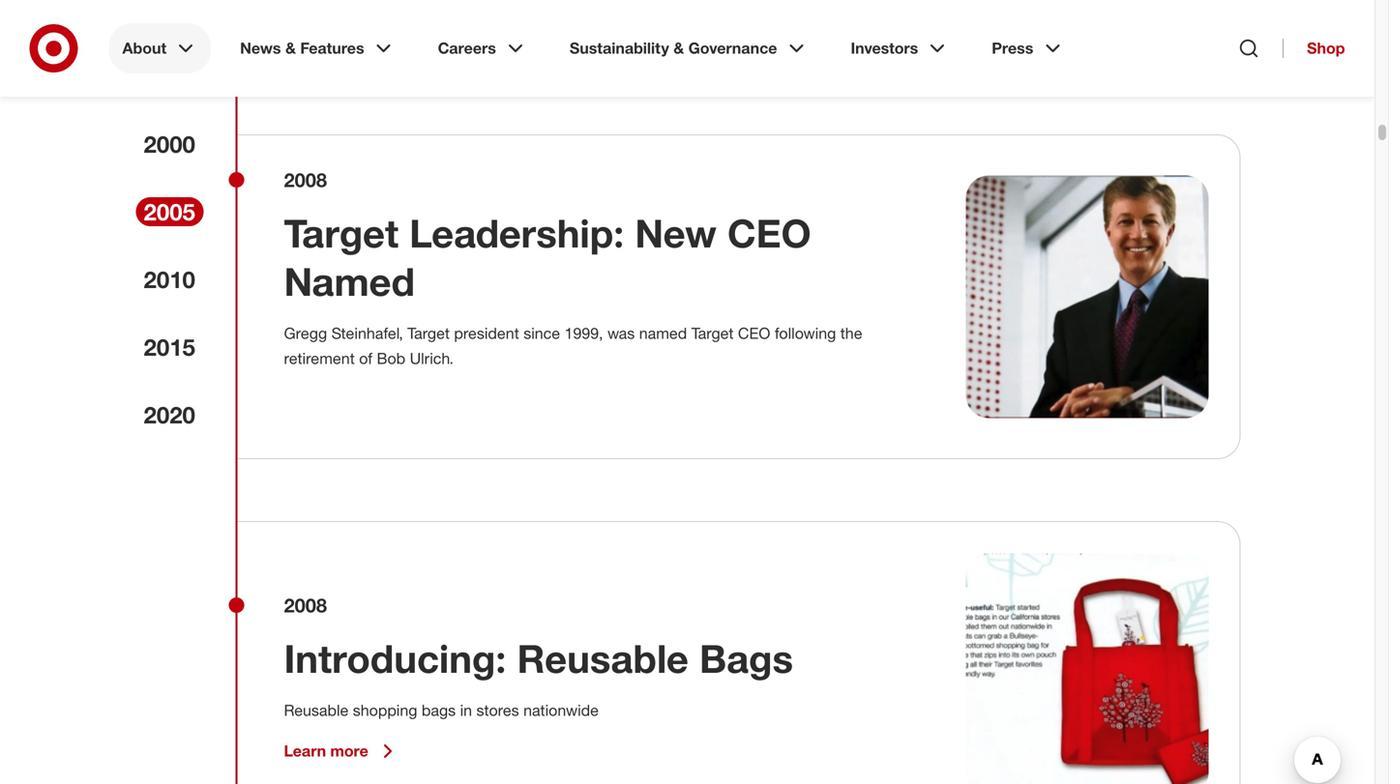 Task type: vqa. For each thing, say whether or not it's contained in the screenshot.
CEO
yes



Task type: locate. For each thing, give the bounding box(es) containing it.
sustainability
[[570, 39, 669, 58]]

about
[[122, 39, 167, 58]]

2 horizontal spatial target
[[692, 324, 734, 343]]

following
[[775, 324, 836, 343]]

& inside the sustainability & governance link
[[674, 39, 684, 58]]

shop
[[1307, 39, 1345, 58]]

2 & from the left
[[674, 39, 684, 58]]

& left governance on the top
[[674, 39, 684, 58]]

& right news
[[285, 39, 296, 58]]

in
[[460, 702, 472, 721]]

1 horizontal spatial target
[[408, 324, 450, 343]]

news & features
[[240, 39, 364, 58]]

2020 link
[[136, 401, 204, 430]]

reusable inside 'button'
[[517, 635, 689, 683]]

sustainability & governance link
[[556, 23, 822, 74]]

ceo left following
[[738, 324, 771, 343]]

&
[[285, 39, 296, 58], [674, 39, 684, 58]]

0 vertical spatial ceo
[[728, 209, 812, 257]]

careers
[[438, 39, 496, 58]]

ceo
[[728, 209, 812, 257], [738, 324, 771, 343]]

of
[[359, 349, 373, 368]]

0 vertical spatial reusable
[[517, 635, 689, 683]]

reusable up nationwide
[[517, 635, 689, 683]]

the
[[841, 324, 863, 343]]

about link
[[109, 23, 211, 74]]

target up the named
[[284, 209, 399, 257]]

target inside target leadership: new ceo named
[[284, 209, 399, 257]]

1 & from the left
[[285, 39, 296, 58]]

2008
[[284, 168, 327, 192], [284, 594, 327, 618]]

1 vertical spatial reusable
[[284, 702, 349, 721]]

0 horizontal spatial target
[[284, 209, 399, 257]]

nationwide
[[524, 702, 599, 721]]

2000
[[144, 130, 195, 158]]

& for governance
[[674, 39, 684, 58]]

target
[[284, 209, 399, 257], [408, 324, 450, 343], [692, 324, 734, 343]]

1 horizontal spatial reusable
[[517, 635, 689, 683]]

1 2008 from the top
[[284, 168, 327, 192]]

0 horizontal spatial reusable
[[284, 702, 349, 721]]

& inside the news & features link
[[285, 39, 296, 58]]

shop link
[[1283, 39, 1345, 58]]

1999,
[[565, 324, 603, 343]]

reusable up learn more
[[284, 702, 349, 721]]

named
[[284, 258, 415, 305]]

features
[[300, 39, 364, 58]]

0 vertical spatial 2008
[[284, 168, 327, 192]]

ceo right new
[[728, 209, 812, 257]]

2 2008 from the top
[[284, 594, 327, 618]]

target up ulrich.
[[408, 324, 450, 343]]

2010 link
[[136, 265, 204, 294]]

2000 link
[[136, 130, 204, 159]]

1 vertical spatial ceo
[[738, 324, 771, 343]]

gregg steinhafel, target president since 1999, was named target ceo following the retirement of bob ulrich.
[[284, 324, 863, 368]]

introducing:
[[284, 635, 506, 683]]

president
[[454, 324, 519, 343]]

press link
[[978, 23, 1078, 74]]

shopping
[[353, 702, 417, 721]]

ceo inside target leadership: new ceo named
[[728, 209, 812, 257]]

ceo inside gregg steinhafel, target president since 1999, was named target ceo following the retirement of bob ulrich.
[[738, 324, 771, 343]]

reusable
[[517, 635, 689, 683], [284, 702, 349, 721]]

target right named
[[692, 324, 734, 343]]

1 horizontal spatial &
[[674, 39, 684, 58]]

since
[[524, 324, 560, 343]]

careers link
[[424, 23, 541, 74]]

1 vertical spatial 2008
[[284, 594, 327, 618]]

0 horizontal spatial &
[[285, 39, 296, 58]]

new
[[635, 209, 717, 257]]

leadership:
[[409, 209, 624, 257]]

named
[[639, 324, 687, 343]]



Task type: describe. For each thing, give the bounding box(es) containing it.
more
[[330, 742, 368, 761]]

news & features link
[[227, 23, 409, 74]]

target leadership: new ceo named
[[284, 209, 812, 305]]

ulrich.
[[410, 349, 454, 368]]

bob
[[377, 349, 406, 368]]

2005
[[144, 198, 195, 226]]

was
[[608, 324, 635, 343]]

stores
[[477, 702, 519, 721]]

news
[[240, 39, 281, 58]]

2008 for gregg steinhafel, target president since 1999, was named target ceo following the retirement of bob ulrich.
[[284, 168, 327, 192]]

learn
[[284, 742, 326, 761]]

a red box with a white label image
[[966, 553, 1209, 785]]

2020
[[144, 401, 195, 429]]

2008 for reusable shopping bags in stores nationwide
[[284, 594, 327, 618]]

reusable shopping bags in stores nationwide
[[284, 702, 599, 721]]

2015 link
[[136, 333, 204, 362]]

retirement
[[284, 349, 355, 368]]

& for features
[[285, 39, 296, 58]]

learn more button
[[284, 740, 399, 764]]

governance
[[689, 39, 777, 58]]

2005 link
[[136, 197, 204, 226]]

bags
[[422, 702, 456, 721]]

bags
[[700, 635, 793, 683]]

steinhafel,
[[332, 324, 403, 343]]

sustainability & governance
[[570, 39, 777, 58]]

investors link
[[837, 23, 963, 74]]

press
[[992, 39, 1034, 58]]

investors
[[851, 39, 918, 58]]

2010
[[144, 266, 195, 294]]

introducing: reusable bags
[[284, 635, 793, 683]]

a man in a suit smiling image
[[966, 176, 1209, 418]]

learn more
[[284, 742, 368, 761]]

2015
[[144, 333, 195, 361]]

introducing: reusable bags button
[[284, 635, 793, 683]]

gregg
[[284, 324, 327, 343]]



